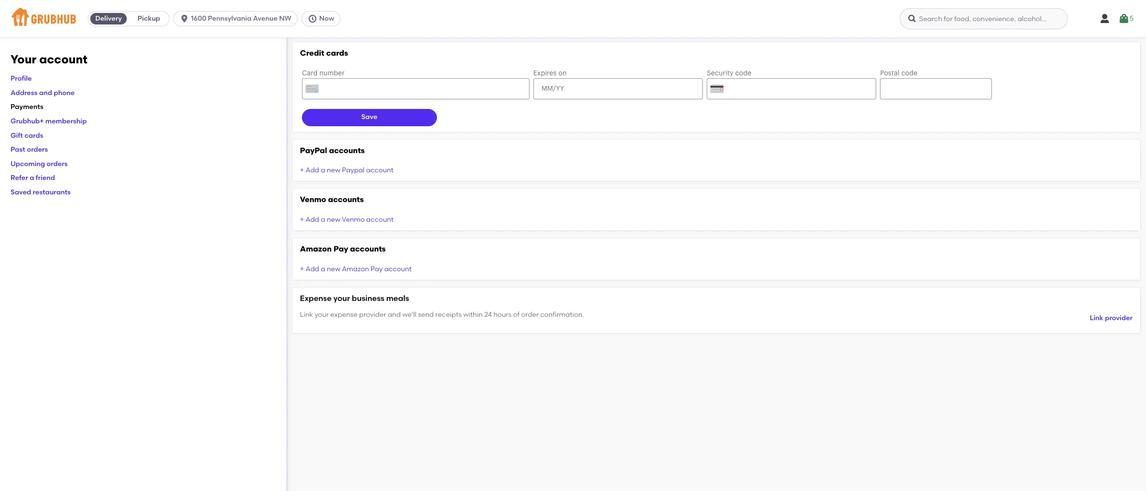 Task type: describe. For each thing, give the bounding box(es) containing it.
delivery
[[95, 14, 122, 23]]

account up amazon pay accounts
[[366, 216, 394, 224]]

gift cards
[[11, 131, 43, 140]]

grubhub+ membership
[[11, 117, 87, 125]]

1 horizontal spatial amazon
[[342, 265, 369, 273]]

1600 pennsylvania avenue nw
[[191, 14, 291, 23]]

link your expense provider and we'll send receipts within 24 hours of order confirmation. link provider
[[300, 310, 1133, 322]]

within
[[463, 310, 483, 319]]

of
[[513, 310, 520, 319]]

business
[[352, 294, 384, 303]]

grubhub+
[[11, 117, 44, 125]]

accounts for venmo accounts
[[328, 195, 364, 204]]

a right refer
[[30, 174, 34, 182]]

delivery button
[[88, 11, 129, 26]]

1600
[[191, 14, 206, 23]]

+ for venmo accounts
[[300, 216, 304, 224]]

0 horizontal spatial link
[[300, 310, 313, 319]]

+ add a new amazon pay account link
[[300, 265, 412, 273]]

gift cards link
[[11, 131, 43, 140]]

new for venmo
[[327, 216, 340, 224]]

a for paypal
[[321, 166, 325, 174]]

1600 pennsylvania avenue nw button
[[173, 11, 302, 26]]

a for amazon
[[321, 265, 325, 273]]

expense
[[330, 310, 358, 319]]

upcoming orders
[[11, 160, 68, 168]]

paypal
[[342, 166, 365, 174]]

upcoming orders link
[[11, 160, 68, 168]]

+ add a new amazon pay account
[[300, 265, 412, 273]]

account up meals
[[384, 265, 412, 273]]

account up phone
[[39, 52, 87, 66]]

now
[[319, 14, 334, 23]]

account right paypal
[[366, 166, 394, 174]]

credit
[[300, 49, 324, 58]]

credit cards
[[300, 49, 348, 58]]

hours
[[494, 310, 512, 319]]

expense your business meals
[[300, 294, 409, 303]]

past orders link
[[11, 146, 48, 154]]

+ add a new paypal account
[[300, 166, 394, 174]]

your for expense
[[333, 294, 350, 303]]

+ add a new venmo account link
[[300, 216, 394, 224]]

link provider button
[[1090, 310, 1133, 327]]

+ add a new venmo account
[[300, 216, 394, 224]]

1 horizontal spatial venmo
[[342, 216, 365, 224]]

0 horizontal spatial and
[[39, 89, 52, 97]]

pennsylvania
[[208, 14, 252, 23]]

confirmation.
[[540, 310, 584, 319]]

a for venmo
[[321, 216, 325, 224]]

payments
[[11, 103, 43, 111]]

your
[[11, 52, 36, 66]]

grubhub+ membership link
[[11, 117, 87, 125]]

orders for upcoming orders
[[47, 160, 68, 168]]

5 button
[[1118, 10, 1134, 27]]

profile
[[11, 75, 32, 83]]

1 horizontal spatial provider
[[1105, 314, 1133, 322]]

new for amazon
[[327, 265, 340, 273]]

restaurants
[[33, 188, 71, 196]]

save link
[[300, 68, 1133, 126]]



Task type: vqa. For each thing, say whether or not it's contained in the screenshot.
MESA corresponding to Picks
no



Task type: locate. For each thing, give the bounding box(es) containing it.
1 horizontal spatial cards
[[326, 49, 348, 58]]

venmo up + add a new venmo account
[[300, 195, 326, 204]]

0 vertical spatial pay
[[334, 245, 348, 254]]

1 vertical spatial cards
[[25, 131, 43, 140]]

5
[[1130, 14, 1134, 22]]

friend
[[36, 174, 55, 182]]

accounts up + add a new venmo account link
[[328, 195, 364, 204]]

past
[[11, 146, 25, 154]]

your up "expense"
[[333, 294, 350, 303]]

1 horizontal spatial your
[[333, 294, 350, 303]]

1 vertical spatial pay
[[371, 265, 383, 273]]

add
[[306, 166, 319, 174], [306, 216, 319, 224], [306, 265, 319, 273]]

1 vertical spatial amazon
[[342, 265, 369, 273]]

orders up upcoming orders
[[27, 146, 48, 154]]

we'll
[[402, 310, 417, 319]]

cards right credit
[[326, 49, 348, 58]]

1 vertical spatial venmo
[[342, 216, 365, 224]]

24
[[484, 310, 492, 319]]

2 vertical spatial accounts
[[350, 245, 386, 254]]

refer
[[11, 174, 28, 182]]

venmo accounts
[[300, 195, 364, 204]]

0 vertical spatial +
[[300, 166, 304, 174]]

new left paypal
[[327, 166, 340, 174]]

0 vertical spatial add
[[306, 166, 319, 174]]

receipts
[[435, 310, 462, 319]]

0 vertical spatial your
[[333, 294, 350, 303]]

orders up the "friend"
[[47, 160, 68, 168]]

saved restaurants link
[[11, 188, 71, 196]]

add down paypal
[[306, 166, 319, 174]]

Search for food, convenience, alcohol... search field
[[900, 8, 1068, 29]]

your
[[333, 294, 350, 303], [315, 310, 329, 319]]

saved restaurants
[[11, 188, 71, 196]]

membership
[[45, 117, 87, 125]]

amazon pay accounts
[[300, 245, 386, 254]]

+ for amazon pay accounts
[[300, 265, 304, 273]]

a down amazon pay accounts
[[321, 265, 325, 273]]

1 vertical spatial add
[[306, 216, 319, 224]]

accounts up the + add a new paypal account
[[329, 146, 365, 155]]

2 vertical spatial new
[[327, 265, 340, 273]]

save
[[361, 113, 377, 121]]

cards for gift cards
[[25, 131, 43, 140]]

cards up the past orders 'link'
[[25, 131, 43, 140]]

3 new from the top
[[327, 265, 340, 273]]

1 vertical spatial your
[[315, 310, 329, 319]]

pay up business
[[371, 265, 383, 273]]

address
[[11, 89, 38, 97]]

+
[[300, 166, 304, 174], [300, 216, 304, 224], [300, 265, 304, 273]]

account
[[39, 52, 87, 66], [366, 166, 394, 174], [366, 216, 394, 224], [384, 265, 412, 273]]

accounts for paypal accounts
[[329, 146, 365, 155]]

0 vertical spatial accounts
[[329, 146, 365, 155]]

0 horizontal spatial pay
[[334, 245, 348, 254]]

send
[[418, 310, 434, 319]]

saved
[[11, 188, 31, 196]]

0 vertical spatial amazon
[[300, 245, 332, 254]]

main navigation navigation
[[0, 0, 1146, 37]]

pay up + add a new amazon pay account link
[[334, 245, 348, 254]]

1 vertical spatial accounts
[[328, 195, 364, 204]]

refer a friend link
[[11, 174, 55, 182]]

0 horizontal spatial amazon
[[300, 245, 332, 254]]

0 vertical spatial and
[[39, 89, 52, 97]]

3 add from the top
[[306, 265, 319, 273]]

1 vertical spatial orders
[[47, 160, 68, 168]]

add for paypal accounts
[[306, 166, 319, 174]]

a down paypal accounts
[[321, 166, 325, 174]]

0 vertical spatial orders
[[27, 146, 48, 154]]

payments link
[[11, 103, 43, 111]]

new down venmo accounts
[[327, 216, 340, 224]]

now button
[[302, 11, 344, 26]]

1 vertical spatial and
[[388, 310, 401, 319]]

gift
[[11, 131, 23, 140]]

0 vertical spatial cards
[[326, 49, 348, 58]]

1 horizontal spatial pay
[[371, 265, 383, 273]]

phone
[[54, 89, 75, 97]]

your for link
[[315, 310, 329, 319]]

a
[[321, 166, 325, 174], [30, 174, 34, 182], [321, 216, 325, 224], [321, 265, 325, 273]]

pay
[[334, 245, 348, 254], [371, 265, 383, 273]]

amazon down + add a new venmo account link
[[300, 245, 332, 254]]

new down amazon pay accounts
[[327, 265, 340, 273]]

new for paypal
[[327, 166, 340, 174]]

order
[[521, 310, 539, 319]]

0 horizontal spatial provider
[[359, 310, 386, 319]]

address and phone link
[[11, 89, 75, 97]]

+ for paypal accounts
[[300, 166, 304, 174]]

add down venmo accounts
[[306, 216, 319, 224]]

and left we'll
[[388, 310, 401, 319]]

pickup
[[138, 14, 160, 23]]

2 vertical spatial +
[[300, 265, 304, 273]]

3 + from the top
[[300, 265, 304, 273]]

1 + from the top
[[300, 166, 304, 174]]

address and phone
[[11, 89, 75, 97]]

orders for past orders
[[27, 146, 48, 154]]

0 vertical spatial new
[[327, 166, 340, 174]]

orders
[[27, 146, 48, 154], [47, 160, 68, 168]]

add for venmo accounts
[[306, 216, 319, 224]]

your down expense on the left of the page
[[315, 310, 329, 319]]

cards for credit cards
[[326, 49, 348, 58]]

add for amazon pay accounts
[[306, 265, 319, 273]]

expense
[[300, 294, 332, 303]]

profile link
[[11, 75, 32, 83]]

and
[[39, 89, 52, 97], [388, 310, 401, 319]]

pickup button
[[129, 11, 169, 26]]

0 horizontal spatial venmo
[[300, 195, 326, 204]]

+ up expense on the left of the page
[[300, 265, 304, 273]]

past orders
[[11, 146, 48, 154]]

your inside "link your expense provider and we'll send receipts within 24 hours of order confirmation. link provider"
[[315, 310, 329, 319]]

1 vertical spatial new
[[327, 216, 340, 224]]

link
[[300, 310, 313, 319], [1090, 314, 1104, 322]]

svg image inside now button
[[308, 14, 317, 24]]

2 new from the top
[[327, 216, 340, 224]]

+ down venmo accounts
[[300, 216, 304, 224]]

amazon down amazon pay accounts
[[342, 265, 369, 273]]

0 horizontal spatial cards
[[25, 131, 43, 140]]

+ down paypal
[[300, 166, 304, 174]]

and inside "link your expense provider and we'll send receipts within 24 hours of order confirmation. link provider"
[[388, 310, 401, 319]]

cards
[[326, 49, 348, 58], [25, 131, 43, 140]]

svg image inside 5 "button"
[[1118, 13, 1130, 24]]

paypal
[[300, 146, 327, 155]]

add up expense on the left of the page
[[306, 265, 319, 273]]

accounts
[[329, 146, 365, 155], [328, 195, 364, 204], [350, 245, 386, 254]]

upcoming
[[11, 160, 45, 168]]

nw
[[279, 14, 291, 23]]

1 vertical spatial +
[[300, 216, 304, 224]]

new
[[327, 166, 340, 174], [327, 216, 340, 224], [327, 265, 340, 273]]

svg image
[[1099, 13, 1111, 24], [1118, 13, 1130, 24], [308, 14, 317, 24], [907, 14, 917, 24]]

and left phone
[[39, 89, 52, 97]]

1 horizontal spatial link
[[1090, 314, 1104, 322]]

a down venmo accounts
[[321, 216, 325, 224]]

2 vertical spatial add
[[306, 265, 319, 273]]

svg image
[[180, 14, 189, 24]]

0 horizontal spatial your
[[315, 310, 329, 319]]

venmo down venmo accounts
[[342, 216, 365, 224]]

your account
[[11, 52, 87, 66]]

save button
[[302, 109, 437, 126]]

1 horizontal spatial and
[[388, 310, 401, 319]]

amazon
[[300, 245, 332, 254], [342, 265, 369, 273]]

accounts up + add a new amazon pay account
[[350, 245, 386, 254]]

1 new from the top
[[327, 166, 340, 174]]

2 + from the top
[[300, 216, 304, 224]]

meals
[[386, 294, 409, 303]]

0 vertical spatial venmo
[[300, 195, 326, 204]]

1 add from the top
[[306, 166, 319, 174]]

provider
[[359, 310, 386, 319], [1105, 314, 1133, 322]]

+ add a new paypal account link
[[300, 166, 394, 174]]

paypal accounts
[[300, 146, 365, 155]]

venmo
[[300, 195, 326, 204], [342, 216, 365, 224]]

avenue
[[253, 14, 278, 23]]

2 add from the top
[[306, 216, 319, 224]]

refer a friend
[[11, 174, 55, 182]]



